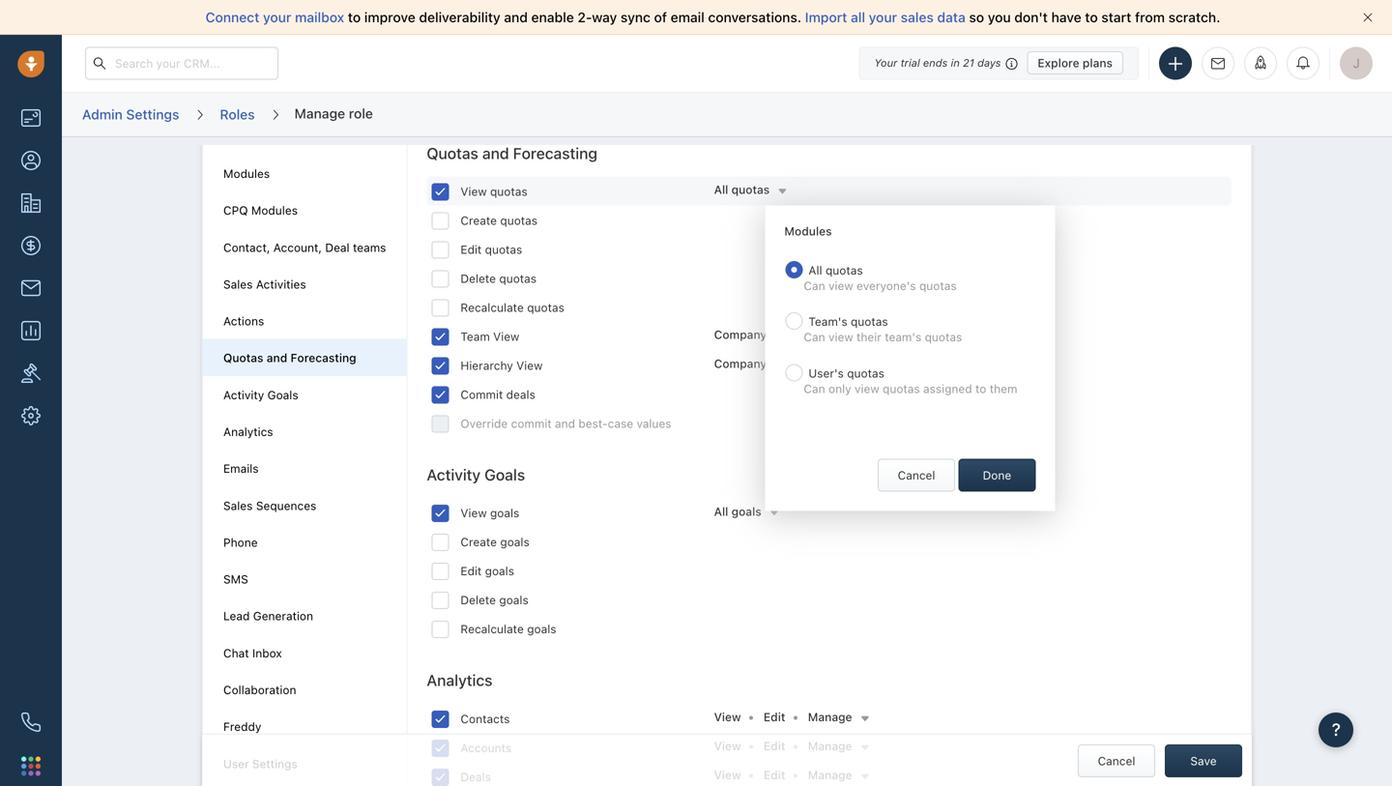 Task type: describe. For each thing, give the bounding box(es) containing it.
cancel button for done
[[878, 459, 956, 492]]

actions link
[[223, 314, 264, 328]]

0 vertical spatial analytics
[[223, 425, 273, 439]]

1 horizontal spatial all quotas
[[809, 263, 863, 277]]

phone element
[[12, 703, 50, 742]]

1 edit from the top
[[764, 710, 786, 724]]

settings for admin settings
[[126, 106, 179, 122]]

sync
[[621, 9, 651, 25]]

can for team's quotas
[[804, 330, 826, 344]]

freshworks switcher image
[[21, 757, 41, 776]]

sales activities link
[[223, 277, 306, 291]]

0 vertical spatial all quotas
[[714, 183, 770, 197]]

freddy
[[223, 720, 261, 734]]

can view everyone's quotas
[[804, 279, 957, 292]]

edit goals
[[461, 564, 514, 578]]

commit
[[511, 417, 552, 430]]

generation
[[253, 609, 313, 623]]

admin
[[82, 106, 123, 122]]

edit for deals
[[764, 768, 786, 782]]

sales sequences
[[223, 499, 317, 512]]

sequences
[[256, 499, 317, 512]]

team
[[461, 330, 490, 343]]

case
[[608, 417, 634, 430]]

roles link
[[219, 99, 256, 130]]

commit
[[461, 388, 503, 401]]

commit deals
[[461, 388, 536, 401]]

user
[[223, 757, 249, 771]]

done button
[[959, 459, 1036, 492]]

send email image
[[1212, 57, 1225, 70]]

goals for all goals
[[732, 505, 762, 518]]

recalculate for and
[[461, 301, 524, 314]]

sales
[[901, 9, 934, 25]]

edit quotas
[[461, 243, 523, 256]]

deals
[[461, 770, 491, 784]]

sales sequences link
[[223, 499, 317, 512]]

company- for team view
[[714, 328, 772, 342]]

team view
[[461, 330, 520, 343]]

admin settings link
[[81, 99, 180, 130]]

sales for sales sequences
[[223, 499, 253, 512]]

user settings link
[[223, 757, 298, 771]]

so
[[970, 9, 985, 25]]

lead
[[223, 609, 250, 623]]

phone
[[223, 536, 258, 549]]

1 horizontal spatial to
[[976, 382, 987, 396]]

your
[[875, 57, 898, 69]]

1 vertical spatial all
[[809, 263, 823, 277]]

sms
[[223, 573, 248, 586]]

all
[[851, 9, 866, 25]]

in
[[951, 57, 960, 69]]

contact, account, deal teams link
[[223, 241, 386, 254]]

what's new image
[[1254, 56, 1268, 69]]

company-level access for hierarchy view
[[714, 357, 840, 371]]

you
[[988, 9, 1011, 25]]

team's
[[809, 315, 848, 328]]

deal
[[325, 241, 350, 254]]

quotas and forecasting link
[[223, 351, 356, 365]]

save button
[[1165, 745, 1243, 778]]

settings for user settings
[[252, 757, 298, 771]]

0 horizontal spatial activity goals
[[223, 388, 298, 402]]

only
[[829, 382, 852, 396]]

cpq
[[223, 204, 248, 217]]

trial
[[901, 57, 920, 69]]

view up create goals
[[461, 506, 487, 520]]

and up view quotas on the left of page
[[483, 144, 509, 162]]

level for team view
[[772, 328, 798, 342]]

1 manage from the top
[[808, 710, 853, 724]]

0 vertical spatial goals
[[268, 388, 298, 402]]

chat
[[223, 646, 249, 660]]

access for hierarchy view
[[801, 357, 840, 371]]

company-level access for team view
[[714, 328, 840, 342]]

level for hierarchy view
[[772, 357, 798, 371]]

2 vertical spatial modules
[[785, 224, 832, 238]]

admin settings
[[82, 106, 179, 122]]

view up deals
[[517, 359, 543, 372]]

account,
[[273, 241, 322, 254]]

best-
[[579, 417, 608, 430]]

recalculate quotas
[[461, 301, 565, 314]]

goals for delete goals
[[499, 594, 529, 607]]

team's
[[885, 330, 922, 344]]

0 vertical spatial forecasting
[[513, 144, 598, 162]]

recalculate goals
[[461, 623, 557, 636]]

edit for quotas
[[461, 243, 482, 256]]

cpq modules
[[223, 204, 298, 217]]

create quotas
[[461, 214, 538, 227]]

cancel for save
[[1098, 754, 1136, 768]]

1 vertical spatial analytics
[[427, 671, 493, 690]]

edit for accounts
[[764, 739, 786, 753]]

enable
[[532, 9, 574, 25]]

2 horizontal spatial to
[[1085, 9, 1098, 25]]

can view their team's quotas
[[804, 330, 963, 344]]

sales activities
[[223, 277, 306, 291]]

everyone's
[[857, 279, 916, 292]]

accounts
[[461, 741, 512, 755]]

activities
[[256, 277, 306, 291]]

view quotas
[[461, 185, 528, 198]]

override commit and best-case values
[[461, 417, 672, 430]]

teams
[[353, 241, 386, 254]]

assigned
[[924, 382, 973, 396]]

done
[[983, 468, 1012, 482]]

access for team view
[[801, 328, 840, 342]]

can only view quotas assigned to them
[[804, 382, 1018, 396]]

and left best-
[[555, 417, 575, 430]]

emails link
[[223, 462, 259, 475]]

of
[[654, 9, 667, 25]]

actions
[[223, 314, 264, 328]]

delete for delete goals
[[461, 594, 496, 607]]

create goals
[[461, 535, 530, 549]]

view up the hierarchy view
[[493, 330, 520, 343]]

conversations.
[[708, 9, 802, 25]]

goals for create goals
[[500, 535, 530, 549]]

contacts
[[461, 712, 510, 726]]

collaboration link
[[223, 683, 296, 697]]

roles
[[220, 106, 255, 122]]

hierarchy
[[461, 359, 513, 372]]

21
[[963, 57, 975, 69]]

manage for deals
[[808, 768, 853, 782]]

lead generation
[[223, 609, 313, 623]]

your trial ends in 21 days
[[875, 57, 1001, 69]]



Task type: vqa. For each thing, say whether or not it's contained in the screenshot.
goals associated with All goals
yes



Task type: locate. For each thing, give the bounding box(es) containing it.
settings right user
[[252, 757, 298, 771]]

modules up cpq
[[223, 167, 270, 180]]

recalculate
[[461, 301, 524, 314], [461, 623, 524, 636]]

analytics
[[223, 425, 273, 439], [427, 671, 493, 690]]

3 manage from the top
[[808, 768, 853, 782]]

edit
[[764, 710, 786, 724], [764, 739, 786, 753], [764, 768, 786, 782]]

2-
[[578, 9, 592, 25]]

1 recalculate from the top
[[461, 301, 524, 314]]

all for quotas and forecasting
[[714, 183, 729, 197]]

1 delete from the top
[[461, 272, 496, 285]]

1 company- from the top
[[714, 328, 772, 342]]

collaboration
[[223, 683, 296, 697]]

1 access from the top
[[801, 328, 840, 342]]

recalculate up the team view
[[461, 301, 524, 314]]

from
[[1135, 9, 1165, 25]]

analytics up contacts
[[427, 671, 493, 690]]

explore plans link
[[1027, 51, 1124, 74]]

1 can from the top
[[804, 279, 826, 292]]

modules up can view everyone's quotas
[[785, 224, 832, 238]]

level left user's
[[772, 357, 798, 371]]

create up edit goals
[[461, 535, 497, 549]]

Search your CRM... text field
[[85, 47, 279, 80]]

2 vertical spatial edit
[[764, 768, 786, 782]]

activity goals up view goals
[[427, 466, 525, 484]]

hierarchy view
[[461, 359, 543, 372]]

manage
[[808, 710, 853, 724], [808, 739, 853, 753], [808, 768, 853, 782]]

cancel button left done
[[878, 459, 956, 492]]

1 edit from the top
[[461, 243, 482, 256]]

0 vertical spatial modules
[[223, 167, 270, 180]]

days
[[978, 57, 1001, 69]]

2 your from the left
[[869, 9, 898, 25]]

cancel left save
[[1098, 754, 1136, 768]]

plans
[[1083, 56, 1113, 70]]

cancel button left save
[[1078, 745, 1156, 778]]

1 vertical spatial edit
[[461, 564, 482, 578]]

2 company- from the top
[[714, 357, 772, 371]]

to right mailbox
[[348, 9, 361, 25]]

1 vertical spatial quotas and forecasting
[[223, 351, 356, 365]]

company- left user's
[[714, 357, 772, 371]]

0 horizontal spatial analytics
[[223, 425, 273, 439]]

1 horizontal spatial analytics
[[427, 671, 493, 690]]

properties image
[[21, 364, 41, 383]]

0 vertical spatial manage
[[808, 710, 853, 724]]

deals
[[506, 388, 536, 401]]

modules
[[223, 167, 270, 180], [251, 204, 298, 217], [785, 224, 832, 238]]

access
[[801, 328, 840, 342], [801, 357, 840, 371]]

analytics up emails
[[223, 425, 273, 439]]

freddy link
[[223, 720, 261, 734]]

goals down quotas and forecasting link
[[268, 388, 298, 402]]

modules right cpq
[[251, 204, 298, 217]]

improve
[[364, 9, 416, 25]]

1 horizontal spatial forecasting
[[513, 144, 598, 162]]

edit for activity
[[461, 564, 482, 578]]

user's
[[809, 366, 844, 380]]

edit up delete quotas
[[461, 243, 482, 256]]

delete goals
[[461, 594, 529, 607]]

0 vertical spatial quotas and forecasting
[[427, 144, 598, 162]]

company-level access up user's
[[714, 328, 840, 342]]

2 create from the top
[[461, 535, 497, 549]]

1 your from the left
[[263, 9, 291, 25]]

1 vertical spatial edit
[[764, 739, 786, 753]]

forecasting up view quotas on the left of page
[[513, 144, 598, 162]]

quotas
[[427, 144, 479, 162], [223, 351, 264, 365]]

0 vertical spatial delete
[[461, 272, 496, 285]]

edit up delete goals
[[461, 564, 482, 578]]

lead generation link
[[223, 609, 313, 623]]

settings right "admin"
[[126, 106, 179, 122]]

sales up actions link
[[223, 277, 253, 291]]

sms link
[[223, 573, 248, 586]]

2 delete from the top
[[461, 594, 496, 607]]

recalculate down delete goals
[[461, 623, 524, 636]]

0 vertical spatial create
[[461, 214, 497, 227]]

can for all quotas
[[804, 279, 826, 292]]

save
[[1191, 754, 1217, 768]]

cpq modules link
[[223, 204, 298, 217]]

create up edit quotas
[[461, 214, 497, 227]]

0 horizontal spatial to
[[348, 9, 361, 25]]

1 vertical spatial recalculate
[[461, 623, 524, 636]]

can
[[804, 279, 826, 292], [804, 330, 826, 344], [804, 382, 826, 396]]

sales up phone
[[223, 499, 253, 512]]

2 level from the top
[[772, 357, 798, 371]]

1 vertical spatial access
[[801, 357, 840, 371]]

don't
[[1015, 9, 1048, 25]]

contact, account, deal teams
[[223, 241, 386, 254]]

access up user's
[[801, 328, 840, 342]]

0 horizontal spatial all quotas
[[714, 183, 770, 197]]

import all your sales data link
[[805, 9, 970, 25]]

close image
[[1364, 13, 1373, 22]]

cancel for done
[[898, 468, 936, 482]]

can for user's quotas
[[804, 382, 826, 396]]

0 vertical spatial cancel button
[[878, 459, 956, 492]]

0 horizontal spatial cancel button
[[878, 459, 956, 492]]

2 company-level access from the top
[[714, 357, 840, 371]]

company-level access
[[714, 328, 840, 342], [714, 357, 840, 371]]

access up only at right
[[801, 357, 840, 371]]

role
[[349, 105, 373, 121]]

activity up analytics link
[[223, 388, 264, 402]]

all for activity goals
[[714, 505, 729, 518]]

0 horizontal spatial quotas and forecasting
[[223, 351, 356, 365]]

1 vertical spatial quotas
[[223, 351, 264, 365]]

quotas and forecasting up the activity goals link
[[223, 351, 356, 365]]

user settings
[[223, 757, 298, 771]]

create
[[461, 214, 497, 227], [461, 535, 497, 549]]

1 create from the top
[[461, 214, 497, 227]]

3 edit from the top
[[764, 768, 786, 782]]

1 company-level access from the top
[[714, 328, 840, 342]]

view up create quotas
[[461, 185, 487, 198]]

company-level access down team's
[[714, 357, 840, 371]]

0 vertical spatial cancel
[[898, 468, 936, 482]]

create for quotas
[[461, 214, 497, 227]]

1 horizontal spatial your
[[869, 9, 898, 25]]

view goals
[[461, 506, 520, 520]]

import
[[805, 9, 848, 25]]

phone link
[[223, 536, 258, 549]]

1 vertical spatial company-
[[714, 357, 772, 371]]

goals for edit goals
[[485, 564, 514, 578]]

create for activity
[[461, 535, 497, 549]]

can down team's
[[804, 330, 826, 344]]

1 sales from the top
[[223, 277, 253, 291]]

1 vertical spatial sales
[[223, 499, 253, 512]]

0 vertical spatial company-
[[714, 328, 772, 342]]

0 vertical spatial level
[[772, 328, 798, 342]]

1 vertical spatial level
[[772, 357, 798, 371]]

0 vertical spatial recalculate
[[461, 301, 524, 314]]

1 vertical spatial can
[[804, 330, 826, 344]]

and up the activity goals link
[[267, 351, 287, 365]]

0 vertical spatial can
[[804, 279, 826, 292]]

goals
[[732, 505, 762, 518], [490, 506, 520, 520], [500, 535, 530, 549], [485, 564, 514, 578], [499, 594, 529, 607], [527, 623, 557, 636]]

recalculate for goals
[[461, 623, 524, 636]]

settings
[[126, 106, 179, 122], [252, 757, 298, 771]]

goals up view goals
[[485, 466, 525, 484]]

and left enable
[[504, 9, 528, 25]]

to left them
[[976, 382, 987, 396]]

goals for recalculate goals
[[527, 623, 557, 636]]

company- left team's
[[714, 328, 772, 342]]

2 sales from the top
[[223, 499, 253, 512]]

0 vertical spatial company-level access
[[714, 328, 840, 342]]

manage role
[[295, 105, 373, 121]]

1 horizontal spatial quotas
[[427, 144, 479, 162]]

2 vertical spatial all
[[714, 505, 729, 518]]

2 access from the top
[[801, 357, 840, 371]]

1 vertical spatial company-level access
[[714, 357, 840, 371]]

contact,
[[223, 241, 270, 254]]

cancel button for save
[[1078, 745, 1156, 778]]

sales
[[223, 277, 253, 291], [223, 499, 253, 512]]

0 vertical spatial sales
[[223, 277, 253, 291]]

chat inbox link
[[223, 646, 282, 660]]

all
[[714, 183, 729, 197], [809, 263, 823, 277], [714, 505, 729, 518]]

activity goals up analytics link
[[223, 388, 298, 402]]

forecasting up the activity goals link
[[291, 351, 356, 365]]

0 vertical spatial access
[[801, 328, 840, 342]]

cancel left done
[[898, 468, 936, 482]]

connect your mailbox to improve deliverability and enable 2-way sync of email conversations. import all your sales data so you don't have to start from scratch.
[[206, 9, 1221, 25]]

delete down edit goals
[[461, 594, 496, 607]]

1 vertical spatial goals
[[485, 466, 525, 484]]

explore plans
[[1038, 56, 1113, 70]]

delete for delete quotas
[[461, 272, 496, 285]]

2 can from the top
[[804, 330, 826, 344]]

2 vertical spatial can
[[804, 382, 826, 396]]

ends
[[924, 57, 948, 69]]

0 vertical spatial activity
[[223, 388, 264, 402]]

modules link
[[223, 167, 270, 180]]

quotas up view quotas on the left of page
[[427, 144, 479, 162]]

override
[[461, 417, 508, 430]]

0 horizontal spatial cancel
[[898, 468, 936, 482]]

0 vertical spatial all
[[714, 183, 729, 197]]

1 vertical spatial settings
[[252, 757, 298, 771]]

1 horizontal spatial activity goals
[[427, 466, 525, 484]]

analytics link
[[223, 425, 273, 439]]

can up team's
[[804, 279, 826, 292]]

0 vertical spatial edit
[[764, 710, 786, 724]]

can down user's
[[804, 382, 826, 396]]

sales for sales activities
[[223, 277, 253, 291]]

1 vertical spatial activity
[[427, 466, 481, 484]]

activity goals link
[[223, 388, 298, 402]]

manage
[[295, 105, 345, 121]]

to left start
[[1085, 9, 1098, 25]]

and
[[504, 9, 528, 25], [483, 144, 509, 162], [267, 351, 287, 365], [555, 417, 575, 430]]

1 vertical spatial cancel
[[1098, 754, 1136, 768]]

0 horizontal spatial activity
[[223, 388, 264, 402]]

1 vertical spatial create
[[461, 535, 497, 549]]

activity up view goals
[[427, 466, 481, 484]]

1 horizontal spatial cancel button
[[1078, 745, 1156, 778]]

phone image
[[21, 713, 41, 732]]

1 horizontal spatial activity
[[427, 466, 481, 484]]

1 vertical spatial modules
[[251, 204, 298, 217]]

your right all
[[869, 9, 898, 25]]

chat inbox
[[223, 646, 282, 660]]

level left team's
[[772, 328, 798, 342]]

1 vertical spatial manage
[[808, 739, 853, 753]]

level
[[772, 328, 798, 342], [772, 357, 798, 371]]

2 edit from the top
[[461, 564, 482, 578]]

0 horizontal spatial settings
[[126, 106, 179, 122]]

goals for view goals
[[490, 506, 520, 520]]

team's quotas
[[809, 315, 888, 328]]

company- for hierarchy view
[[714, 357, 772, 371]]

0 vertical spatial settings
[[126, 106, 179, 122]]

1 horizontal spatial quotas and forecasting
[[427, 144, 598, 162]]

0 vertical spatial activity goals
[[223, 388, 298, 402]]

1 vertical spatial delete
[[461, 594, 496, 607]]

their
[[857, 330, 882, 344]]

view
[[829, 279, 854, 292], [829, 330, 854, 344], [855, 382, 880, 396], [714, 710, 741, 724], [714, 739, 741, 753], [714, 768, 741, 782]]

1 horizontal spatial cancel
[[1098, 754, 1136, 768]]

to
[[348, 9, 361, 25], [1085, 9, 1098, 25], [976, 382, 987, 396]]

quotas and forecasting up view quotas on the left of page
[[427, 144, 598, 162]]

forecasting
[[513, 144, 598, 162], [291, 351, 356, 365]]

1 vertical spatial forecasting
[[291, 351, 356, 365]]

3 can from the top
[[804, 382, 826, 396]]

2 vertical spatial manage
[[808, 768, 853, 782]]

0 horizontal spatial quotas
[[223, 351, 264, 365]]

0 horizontal spatial your
[[263, 9, 291, 25]]

them
[[990, 382, 1018, 396]]

manage for accounts
[[808, 739, 853, 753]]

1 vertical spatial all quotas
[[809, 263, 863, 277]]

2 manage from the top
[[808, 739, 853, 753]]

0 vertical spatial edit
[[461, 243, 482, 256]]

way
[[592, 9, 617, 25]]

2 recalculate from the top
[[461, 623, 524, 636]]

delete
[[461, 272, 496, 285], [461, 594, 496, 607]]

connect
[[206, 9, 260, 25]]

0 horizontal spatial goals
[[268, 388, 298, 402]]

1 horizontal spatial settings
[[252, 757, 298, 771]]

values
[[637, 417, 672, 430]]

delete down edit quotas
[[461, 272, 496, 285]]

1 vertical spatial cancel button
[[1078, 745, 1156, 778]]

mailbox
[[295, 9, 344, 25]]

email
[[671, 9, 705, 25]]

1 horizontal spatial goals
[[485, 466, 525, 484]]

0 vertical spatial quotas
[[427, 144, 479, 162]]

1 vertical spatial activity goals
[[427, 466, 525, 484]]

quotas down actions
[[223, 351, 264, 365]]

1 level from the top
[[772, 328, 798, 342]]

deliverability
[[419, 9, 501, 25]]

settings inside admin settings link
[[126, 106, 179, 122]]

emails
[[223, 462, 259, 475]]

2 edit from the top
[[764, 739, 786, 753]]

connect your mailbox link
[[206, 9, 348, 25]]

your left mailbox
[[263, 9, 291, 25]]

0 horizontal spatial forecasting
[[291, 351, 356, 365]]



